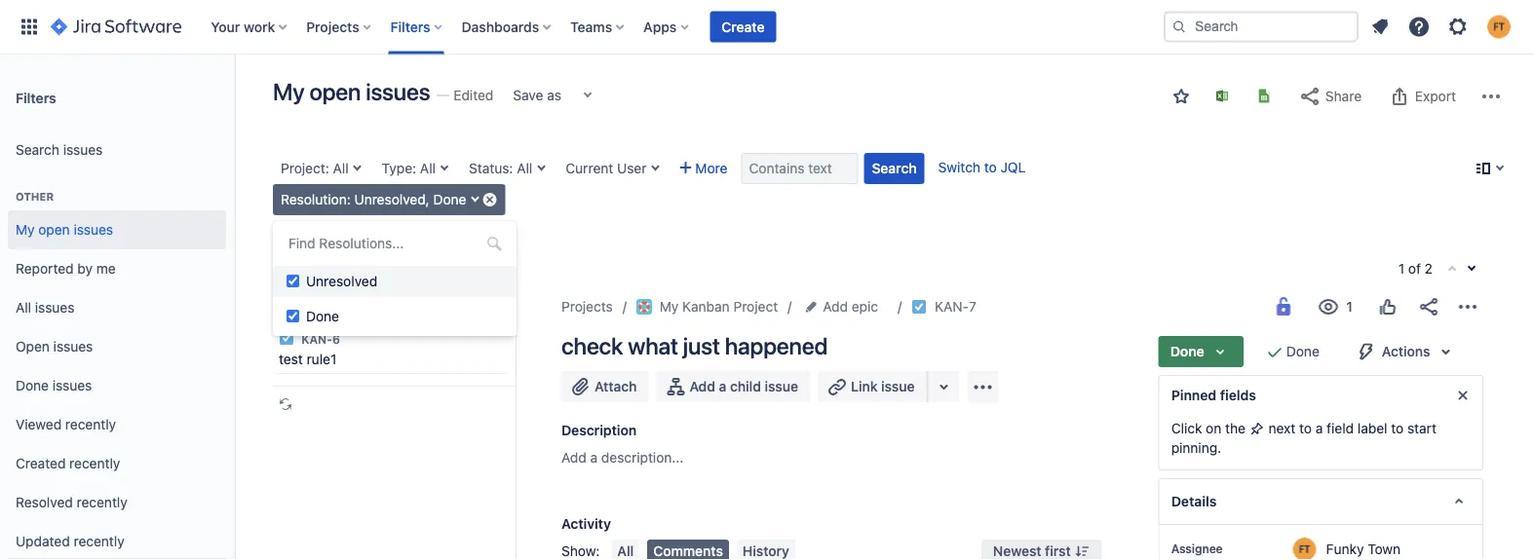 Task type: locate. For each thing, give the bounding box(es) containing it.
a down description
[[590, 450, 598, 466]]

add down description
[[561, 450, 587, 466]]

to left start
[[1391, 421, 1404, 437]]

dashboards button
[[456, 11, 559, 42]]

of
[[1408, 261, 1421, 277]]

all right type:
[[420, 160, 436, 176]]

recently up 'updated recently' link
[[77, 495, 127, 511]]

search image
[[1172, 19, 1187, 35]]

newest first image
[[1075, 544, 1090, 559]]

updated
[[328, 257, 377, 270], [16, 534, 70, 550]]

0 horizontal spatial a
[[590, 450, 598, 466]]

filters up search issues
[[16, 89, 56, 106]]

0 horizontal spatial small image
[[379, 258, 395, 273]]

0 horizontal spatial just
[[354, 304, 377, 320]]

done up kan-6
[[306, 308, 339, 325]]

notifications image
[[1368, 15, 1392, 39]]

projects left my kanban project icon
[[561, 299, 613, 315]]

jira software image
[[51, 15, 182, 39], [51, 15, 182, 39]]

issues up me
[[74, 222, 113, 238]]

small image down find resolutions... field
[[379, 258, 395, 273]]

7 down "order by updated" "link"
[[332, 285, 339, 298]]

0 horizontal spatial search
[[16, 142, 59, 158]]

viewed recently link
[[8, 405, 226, 444]]

happened
[[381, 304, 444, 320], [725, 332, 828, 360]]

open issues
[[16, 339, 93, 355]]

small image
[[1174, 89, 1189, 104], [379, 258, 395, 273]]

1 vertical spatial my open issues
[[16, 222, 113, 238]]

1 vertical spatial check
[[561, 332, 623, 360]]

what up 6
[[320, 304, 351, 320]]

by right order
[[311, 257, 325, 270]]

search up the other
[[16, 142, 59, 158]]

0 vertical spatial projects
[[306, 19, 359, 35]]

0 vertical spatial happened
[[381, 304, 444, 320]]

issues right open
[[53, 339, 93, 355]]

done inside done issues link
[[16, 378, 49, 394]]

all for status: all
[[517, 160, 532, 176]]

issues up open issues
[[35, 300, 74, 316]]

task image for test rule1
[[279, 330, 294, 346]]

to left jql
[[984, 159, 997, 175]]

my right sidebar navigation image
[[273, 78, 305, 105]]

2 horizontal spatial a
[[1316, 421, 1323, 437]]

issues for open issues
[[53, 339, 93, 355]]

7
[[332, 285, 339, 298], [969, 299, 977, 315]]

projects link
[[561, 295, 613, 319]]

1 horizontal spatial add
[[690, 379, 715, 395]]

1 horizontal spatial projects
[[561, 299, 613, 315]]

issues
[[366, 78, 430, 105], [63, 142, 103, 158], [74, 222, 113, 238], [35, 300, 74, 316], [53, 339, 93, 355], [52, 378, 92, 394]]

apps
[[643, 19, 677, 35]]

all right status:
[[517, 160, 532, 176]]

help image
[[1407, 15, 1431, 39]]

1 horizontal spatial 7
[[969, 299, 977, 315]]

my kanban project link
[[636, 295, 778, 319]]

1 horizontal spatial issue
[[881, 379, 915, 395]]

0 horizontal spatial kan-7
[[298, 285, 339, 298]]

all right show:
[[617, 543, 634, 559]]

recently down the resolved recently link
[[74, 534, 124, 550]]

0 horizontal spatial by
[[77, 261, 93, 277]]

add
[[823, 299, 848, 315], [690, 379, 715, 395], [561, 450, 587, 466]]

add inside dropdown button
[[823, 299, 848, 315]]

0 vertical spatial task image
[[279, 283, 294, 298]]

resolved recently
[[16, 495, 127, 511]]

done up pinned
[[1170, 344, 1205, 360]]

2 vertical spatial my
[[660, 299, 679, 315]]

None checkbox
[[287, 275, 299, 288], [287, 310, 299, 323], [287, 275, 299, 288], [287, 310, 299, 323]]

1 vertical spatial happened
[[725, 332, 828, 360]]

recently
[[65, 417, 116, 433], [69, 456, 120, 472], [77, 495, 127, 511], [74, 534, 124, 550]]

add app image
[[971, 376, 995, 399]]

1 vertical spatial a
[[1316, 421, 1323, 437]]

search issues
[[16, 142, 103, 158]]

hide message image
[[1451, 384, 1475, 407]]

what down my kanban project icon
[[628, 332, 678, 360]]

attach
[[595, 379, 637, 395]]

add left epic
[[823, 299, 848, 315]]

a inside button
[[719, 379, 727, 395]]

order by updated
[[275, 257, 377, 270]]

2 vertical spatial a
[[590, 450, 598, 466]]

0 horizontal spatial check
[[279, 304, 317, 320]]

reported
[[16, 261, 74, 277]]

by inside other group
[[77, 261, 93, 277]]

2 vertical spatial add
[[561, 450, 587, 466]]

next issue 'kan-6' ( type 'j' ) image
[[1464, 261, 1480, 277]]

edited
[[454, 87, 494, 103]]

my inside other group
[[16, 222, 35, 238]]

0 horizontal spatial to
[[984, 159, 997, 175]]

updated down resolved
[[16, 534, 70, 550]]

search left switch
[[872, 160, 917, 176]]

recently down viewed recently link
[[69, 456, 120, 472]]

1 horizontal spatial just
[[683, 332, 720, 360]]

kan- left copy link to issue icon
[[935, 299, 969, 315]]

1 horizontal spatial filters
[[391, 19, 430, 35]]

status: all
[[469, 160, 532, 176]]

open issues link
[[8, 327, 226, 366]]

projects right work
[[306, 19, 359, 35]]

newest first
[[993, 543, 1071, 559]]

actions image
[[1456, 295, 1480, 319]]

vote options: no one has voted for this issue yet. image
[[1376, 295, 1400, 319]]

share
[[1325, 88, 1362, 104]]

issue inside button
[[765, 379, 798, 395]]

next
[[1269, 421, 1296, 437]]

2 task image from the top
[[279, 330, 294, 346]]

banner
[[0, 0, 1534, 55]]

issue right child
[[765, 379, 798, 395]]

kan- down the "order by updated"
[[301, 285, 332, 298]]

issues up my open issues link
[[63, 142, 103, 158]]

1 horizontal spatial open
[[309, 78, 361, 105]]

task image for check what just happened
[[279, 283, 294, 298]]

0 horizontal spatial check what just happened
[[279, 304, 444, 320]]

open down projects popup button
[[309, 78, 361, 105]]

my right my kanban project icon
[[660, 299, 679, 315]]

recently for viewed recently
[[65, 417, 116, 433]]

1 vertical spatial add
[[690, 379, 715, 395]]

recently up created recently on the left of page
[[65, 417, 116, 433]]

test
[[279, 351, 303, 367]]

a inside 'next to a field label to start pinning.'
[[1316, 421, 1323, 437]]

0 horizontal spatial my open issues
[[16, 222, 113, 238]]

0 vertical spatial check
[[279, 304, 317, 320]]

a for child
[[719, 379, 727, 395]]

1 horizontal spatial happened
[[725, 332, 828, 360]]

issues down 'filters' dropdown button
[[366, 78, 430, 105]]

1 vertical spatial filters
[[16, 89, 56, 106]]

actions button
[[1343, 336, 1469, 367]]

2 issue from the left
[[881, 379, 915, 395]]

1 vertical spatial small image
[[379, 258, 395, 273]]

menu bar
[[608, 540, 799, 560]]

recently for created recently
[[69, 456, 120, 472]]

share image
[[1417, 295, 1441, 319]]

happened down find resolutions... field
[[381, 304, 444, 320]]

pinning.
[[1171, 440, 1221, 456]]

0 horizontal spatial projects
[[306, 19, 359, 35]]

primary element
[[12, 0, 1164, 54]]

2
[[1425, 261, 1433, 277]]

by inside "link"
[[311, 257, 325, 270]]

all up open
[[16, 300, 31, 316]]

1 issue from the left
[[765, 379, 798, 395]]

a left field in the bottom of the page
[[1316, 421, 1323, 437]]

all right project:
[[333, 160, 349, 176]]

1 horizontal spatial by
[[311, 257, 325, 270]]

all inside other group
[[16, 300, 31, 316]]

comments
[[653, 543, 723, 559]]

1 horizontal spatial search
[[872, 160, 917, 176]]

a for description...
[[590, 450, 598, 466]]

7 right task image
[[969, 299, 977, 315]]

to right next
[[1299, 421, 1312, 437]]

0 horizontal spatial what
[[320, 304, 351, 320]]

0 horizontal spatial 7
[[332, 285, 339, 298]]

1 vertical spatial open
[[38, 222, 70, 238]]

done issues link
[[8, 366, 226, 405]]

0 horizontal spatial add
[[561, 450, 587, 466]]

all button
[[612, 540, 640, 560]]

1 vertical spatial my
[[16, 222, 35, 238]]

projects inside projects popup button
[[306, 19, 359, 35]]

by left me
[[77, 261, 93, 277]]

add a child issue button
[[656, 371, 810, 403]]

more
[[695, 160, 728, 176]]

projects for projects popup button
[[306, 19, 359, 35]]

projects
[[306, 19, 359, 35], [561, 299, 613, 315]]

1 horizontal spatial check
[[561, 332, 623, 360]]

small image left open in microsoft excel icon
[[1174, 89, 1189, 104]]

1 horizontal spatial to
[[1299, 421, 1312, 437]]

my open issues link
[[8, 211, 226, 250]]

done down open
[[16, 378, 49, 394]]

1 vertical spatial projects
[[561, 299, 613, 315]]

link
[[851, 379, 878, 395]]

kan- up rule1
[[301, 332, 332, 346]]

issues up viewed recently on the bottom
[[52, 378, 92, 394]]

user
[[617, 160, 647, 176]]

my open issues down projects popup button
[[273, 78, 430, 105]]

as
[[547, 87, 561, 103]]

done inside done dropdown button
[[1170, 344, 1205, 360]]

1 task image from the top
[[279, 283, 294, 298]]

issue inside button
[[881, 379, 915, 395]]

task image down order
[[279, 283, 294, 298]]

0 horizontal spatial open
[[38, 222, 70, 238]]

export button
[[1378, 81, 1466, 112]]

check down projects link
[[561, 332, 623, 360]]

1 vertical spatial search
[[872, 160, 917, 176]]

a left child
[[719, 379, 727, 395]]

kan- for rule1
[[301, 332, 332, 346]]

settings image
[[1446, 15, 1470, 39]]

filters
[[391, 19, 430, 35], [16, 89, 56, 106]]

0 horizontal spatial issue
[[765, 379, 798, 395]]

1 horizontal spatial kan-7
[[935, 299, 977, 315]]

done
[[433, 192, 466, 208], [306, 308, 339, 325], [1170, 344, 1205, 360], [1286, 344, 1320, 360], [16, 378, 49, 394]]

kan-7 down the "order by updated"
[[298, 285, 339, 298]]

1 horizontal spatial what
[[628, 332, 678, 360]]

issue
[[765, 379, 798, 395], [881, 379, 915, 395]]

0 vertical spatial add
[[823, 299, 848, 315]]

click on the
[[1171, 421, 1249, 437]]

1 vertical spatial updated
[[16, 534, 70, 550]]

1 horizontal spatial updated
[[328, 257, 377, 270]]

open down the other
[[38, 222, 70, 238]]

1 vertical spatial check what just happened
[[561, 332, 828, 360]]

updated up the unresolved
[[328, 257, 377, 270]]

check
[[279, 304, 317, 320], [561, 332, 623, 360]]

task image up test
[[279, 330, 294, 346]]

happened down 'project'
[[725, 332, 828, 360]]

0 vertical spatial updated
[[328, 257, 377, 270]]

1 horizontal spatial my
[[273, 78, 305, 105]]

1 horizontal spatial check what just happened
[[561, 332, 828, 360]]

switch to jql
[[938, 159, 1026, 175]]

add inside button
[[690, 379, 715, 395]]

just down my kanban project link
[[683, 332, 720, 360]]

0 vertical spatial filters
[[391, 19, 430, 35]]

switch to jql link
[[938, 159, 1026, 175]]

work
[[244, 19, 275, 35]]

project:
[[281, 160, 329, 176]]

to
[[984, 159, 997, 175], [1299, 421, 1312, 437], [1391, 421, 1404, 437]]

kan-7 right task image
[[935, 299, 977, 315]]

all inside button
[[617, 543, 634, 559]]

1 horizontal spatial a
[[719, 379, 727, 395]]

just down the unresolved
[[354, 304, 377, 320]]

type:
[[382, 160, 416, 176]]

menu bar containing all
[[608, 540, 799, 560]]

0 vertical spatial my open issues
[[273, 78, 430, 105]]

search
[[16, 142, 59, 158], [872, 160, 917, 176]]

check what just happened down the unresolved
[[279, 304, 444, 320]]

0 vertical spatial search
[[16, 142, 59, 158]]

search inside button
[[872, 160, 917, 176]]

kan-7
[[298, 285, 339, 298], [935, 299, 977, 315]]

teams button
[[564, 11, 632, 42]]

1 horizontal spatial small image
[[1174, 89, 1189, 104]]

filters right projects popup button
[[391, 19, 430, 35]]

0 vertical spatial a
[[719, 379, 727, 395]]

add a description...
[[561, 450, 684, 466]]

0 horizontal spatial my
[[16, 222, 35, 238]]

0 horizontal spatial updated
[[16, 534, 70, 550]]

add left child
[[690, 379, 715, 395]]

0 vertical spatial what
[[320, 304, 351, 320]]

check up kan-6
[[279, 304, 317, 320]]

just
[[354, 304, 377, 320], [683, 332, 720, 360]]

issue right link
[[881, 379, 915, 395]]

my open issues up reported by me
[[16, 222, 113, 238]]

1 vertical spatial what
[[628, 332, 678, 360]]

other group
[[8, 170, 226, 560]]

other
[[16, 191, 54, 203]]

issues for done issues
[[52, 378, 92, 394]]

updated recently
[[16, 534, 124, 550]]

create
[[722, 19, 765, 35]]

my down the other
[[16, 222, 35, 238]]

2 horizontal spatial add
[[823, 299, 848, 315]]

me
[[96, 261, 116, 277]]

issues for all issues
[[35, 300, 74, 316]]

recently for resolved recently
[[77, 495, 127, 511]]

check what just happened down kanban
[[561, 332, 828, 360]]

task image
[[279, 283, 294, 298], [279, 330, 294, 346]]

filters button
[[385, 11, 450, 42]]

0 vertical spatial check what just happened
[[279, 304, 444, 320]]

1 vertical spatial task image
[[279, 330, 294, 346]]



Task type: describe. For each thing, give the bounding box(es) containing it.
fields
[[1220, 387, 1256, 404]]

history button
[[737, 540, 795, 560]]

kan-7 link
[[935, 295, 977, 319]]

add epic
[[823, 299, 878, 315]]

link web pages and more image
[[932, 375, 956, 399]]

done issues
[[16, 378, 92, 394]]

2 horizontal spatial my
[[660, 299, 679, 315]]

copy link to issue image
[[973, 298, 988, 314]]

banner containing your work
[[0, 0, 1534, 55]]

first
[[1045, 543, 1071, 559]]

created
[[16, 456, 66, 472]]

created recently
[[16, 456, 120, 472]]

status:
[[469, 160, 513, 176]]

task image
[[911, 299, 927, 315]]

open inside other group
[[38, 222, 70, 238]]

pinned
[[1171, 387, 1217, 404]]

comments button
[[647, 540, 729, 560]]

details element
[[1159, 479, 1483, 525]]

the
[[1225, 421, 1246, 437]]

current
[[566, 160, 613, 176]]

order by updated link
[[273, 251, 397, 275]]

open in google sheets image
[[1256, 88, 1272, 104]]

start
[[1408, 421, 1437, 437]]

0 vertical spatial my
[[273, 78, 305, 105]]

Search field
[[1164, 11, 1359, 42]]

resolution: unresolved,                                 done
[[281, 192, 466, 208]]

project: all
[[281, 160, 349, 176]]

1 horizontal spatial my open issues
[[273, 78, 430, 105]]

create button
[[710, 11, 776, 42]]

add for add epic
[[823, 299, 848, 315]]

all issues
[[16, 300, 74, 316]]

current user button
[[558, 153, 666, 184]]

teams
[[570, 19, 612, 35]]

resolution:
[[281, 192, 351, 208]]

filters inside dropdown button
[[391, 19, 430, 35]]

your work button
[[205, 11, 295, 42]]

funky
[[1326, 541, 1364, 557]]

1 of 2
[[1398, 261, 1433, 277]]

kan-6
[[298, 332, 340, 346]]

updated inside 'updated recently' link
[[16, 534, 70, 550]]

funky town
[[1326, 541, 1401, 557]]

your profile and settings image
[[1487, 15, 1511, 39]]

test rule1
[[279, 351, 337, 367]]

add for add a description...
[[561, 450, 587, 466]]

default image
[[486, 236, 502, 251]]

sidebar navigation image
[[212, 78, 255, 117]]

0 horizontal spatial filters
[[16, 89, 56, 106]]

history
[[743, 543, 789, 559]]

remove criteria image
[[482, 192, 498, 207]]

0 vertical spatial open
[[309, 78, 361, 105]]

Search issues using keywords text field
[[741, 153, 858, 184]]

all for project: all
[[333, 160, 349, 176]]

created recently link
[[8, 444, 226, 483]]

all issues link
[[8, 289, 226, 327]]

appswitcher icon image
[[18, 15, 41, 39]]

resolved
[[16, 495, 73, 511]]

done up next
[[1286, 344, 1320, 360]]

open
[[16, 339, 50, 355]]

by for reported
[[77, 261, 93, 277]]

assignee
[[1171, 542, 1223, 556]]

apps button
[[638, 11, 696, 42]]

recently for updated recently
[[74, 534, 124, 550]]

to for switch
[[984, 159, 997, 175]]

dashboards
[[462, 19, 539, 35]]

my open issues inside my open issues link
[[16, 222, 113, 238]]

search for search issues
[[16, 142, 59, 158]]

link issue button
[[818, 371, 928, 403]]

2 horizontal spatial to
[[1391, 421, 1404, 437]]

all for type: all
[[420, 160, 436, 176]]

not available - this is the first issue image
[[1444, 262, 1460, 278]]

save
[[513, 87, 543, 103]]

activity
[[561, 516, 611, 532]]

projects for projects link
[[561, 299, 613, 315]]

order
[[275, 257, 308, 270]]

more button
[[672, 153, 735, 184]]

description...
[[601, 450, 684, 466]]

7 inside kan-7 link
[[969, 299, 977, 315]]

link issue
[[851, 379, 915, 395]]

0 horizontal spatial happened
[[381, 304, 444, 320]]

details
[[1171, 494, 1217, 510]]

project
[[733, 299, 778, 315]]

pinned fields
[[1171, 387, 1256, 404]]

click
[[1171, 421, 1202, 437]]

switch
[[938, 159, 981, 175]]

unresolved,
[[354, 192, 430, 208]]

1 vertical spatial just
[[683, 332, 720, 360]]

reported by me link
[[8, 250, 226, 289]]

to for next
[[1299, 421, 1312, 437]]

0 vertical spatial small image
[[1174, 89, 1189, 104]]

1
[[1398, 261, 1405, 277]]

actions
[[1382, 344, 1430, 360]]

Find Resolutions... field
[[283, 230, 507, 257]]

updated recently link
[[8, 522, 226, 560]]

viewed
[[16, 417, 62, 433]]

search issues link
[[8, 131, 226, 170]]

resolved recently link
[[8, 483, 226, 522]]

issues for search issues
[[63, 142, 103, 158]]

epic
[[852, 299, 878, 315]]

newest first button
[[981, 540, 1102, 560]]

by for order
[[311, 257, 325, 270]]

your
[[211, 19, 240, 35]]

small image inside "order by updated" "link"
[[379, 258, 395, 273]]

add for add a child issue
[[690, 379, 715, 395]]

projects button
[[300, 11, 379, 42]]

kanban
[[682, 299, 730, 315]]

on
[[1206, 421, 1222, 437]]

search button
[[864, 153, 925, 184]]

description
[[561, 423, 637, 439]]

done left remove criteria image
[[433, 192, 466, 208]]

save as button
[[503, 80, 571, 111]]

type: all
[[382, 160, 436, 176]]

unresolved
[[306, 273, 377, 289]]

child
[[730, 379, 761, 395]]

viewed recently
[[16, 417, 116, 433]]

open in microsoft excel image
[[1214, 88, 1230, 104]]

search for search
[[872, 160, 917, 176]]

kan- for what
[[301, 285, 332, 298]]

show:
[[561, 543, 600, 559]]

my kanban project image
[[636, 299, 652, 315]]

add a child issue
[[690, 379, 798, 395]]

updated inside "order by updated" "link"
[[328, 257, 377, 270]]

0 vertical spatial just
[[354, 304, 377, 320]]

town
[[1368, 541, 1401, 557]]

done image
[[1263, 340, 1286, 364]]

export
[[1415, 88, 1456, 104]]

rule1
[[307, 351, 337, 367]]

jql
[[1001, 159, 1026, 175]]

field
[[1327, 421, 1354, 437]]

6
[[332, 332, 340, 346]]

current user
[[566, 160, 647, 176]]

label
[[1358, 421, 1388, 437]]

next to a field label to start pinning.
[[1171, 421, 1437, 456]]

add epic button
[[801, 295, 884, 319]]



Task type: vqa. For each thing, say whether or not it's contained in the screenshot.
url option formatter__OptionIcon ww0ldb 2 to the top
no



